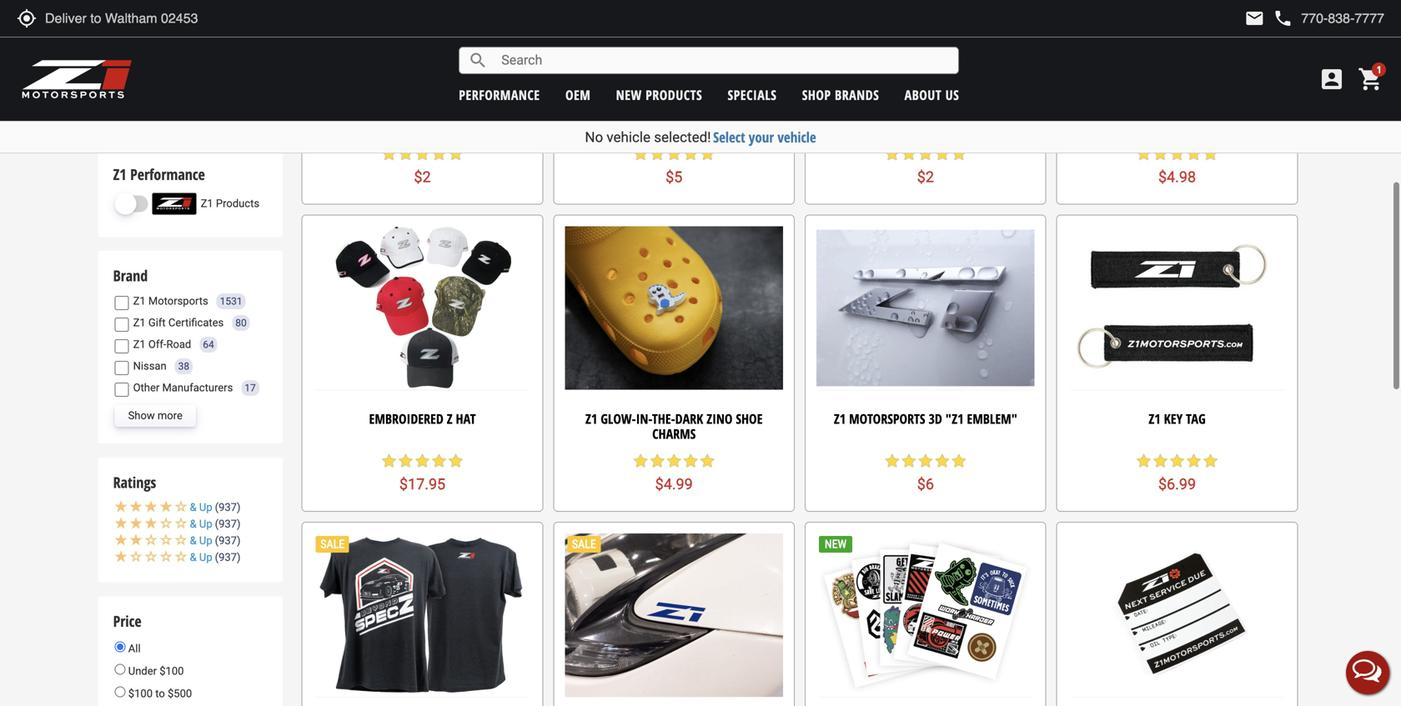 Task type: locate. For each thing, give the bounding box(es) containing it.
star star star star star $2 down z1 4 inch decals - pair
[[884, 146, 967, 186]]

2021
[[1119, 118, 1144, 135]]

64
[[203, 339, 214, 351]]

performance
[[459, 86, 540, 104]]

0 horizontal spatial inch
[[427, 118, 453, 135]]

phone link
[[1273, 8, 1384, 28]]

$4.99
[[655, 476, 693, 493]]

2 star star star star star $2 from the left
[[884, 146, 967, 186]]

z1 for z1 motorsports 10 inch decals - pair
[[317, 118, 328, 135]]

None checkbox
[[115, 296, 129, 310], [115, 361, 129, 375], [115, 383, 129, 397], [115, 296, 129, 310], [115, 361, 129, 375], [115, 383, 129, 397]]

oem
[[565, 86, 591, 104]]

$100
[[159, 665, 184, 678], [128, 688, 153, 700]]

star star star star star $4.98
[[1135, 146, 1219, 186]]

1 horizontal spatial $2
[[917, 169, 934, 186]]

z1 for z1 gift certificates
[[133, 317, 146, 329]]

0 horizontal spatial -
[[497, 118, 501, 135]]

0 horizontal spatial decals
[[456, 118, 494, 135]]

decals
[[456, 118, 494, 135], [917, 118, 954, 135]]

star star star star star $2
[[381, 146, 464, 186], [884, 146, 967, 186]]

the-
[[652, 410, 675, 428]]

new products
[[616, 86, 702, 104]]

pair
[[504, 118, 528, 135], [965, 118, 989, 135]]

star star star star star $2 for inch
[[381, 146, 464, 186]]

z1 for z1 products
[[201, 197, 213, 210]]

3 & up 937 from the top
[[190, 535, 237, 547]]

show more button
[[115, 405, 196, 427]]

decals down about us
[[917, 118, 954, 135]]

None checkbox
[[115, 21, 129, 35], [115, 47, 129, 61], [115, 73, 129, 87], [115, 318, 129, 332], [115, 339, 129, 354], [115, 21, 129, 35], [115, 47, 129, 61], [115, 73, 129, 87], [115, 318, 129, 332], [115, 339, 129, 354]]

inch
[[427, 118, 453, 135], [887, 118, 913, 135]]

select your vehicle link
[[713, 128, 816, 147]]

star star star star star $2 for decals
[[884, 146, 967, 186]]

star
[[381, 146, 397, 162], [397, 146, 414, 162], [414, 146, 431, 162], [431, 146, 447, 162], [447, 146, 464, 162], [632, 146, 649, 162], [649, 146, 666, 162], [666, 146, 682, 162], [682, 146, 699, 162], [699, 146, 716, 162], [884, 146, 901, 162], [901, 146, 917, 162], [917, 146, 934, 162], [934, 146, 951, 162], [951, 146, 967, 162], [1135, 146, 1152, 162], [1152, 146, 1169, 162], [1169, 146, 1185, 162], [1185, 146, 1202, 162], [1202, 146, 1219, 162], [381, 453, 397, 470], [397, 453, 414, 470], [414, 453, 431, 470], [431, 453, 447, 470], [447, 453, 464, 470], [632, 453, 649, 470], [649, 453, 666, 470], [666, 453, 682, 470], [682, 453, 699, 470], [699, 453, 716, 470], [884, 453, 901, 470], [901, 453, 917, 470], [917, 453, 934, 470], [934, 453, 951, 470], [951, 453, 967, 470], [1135, 453, 1152, 470], [1152, 453, 1169, 470], [1169, 453, 1185, 470], [1185, 453, 1202, 470], [1202, 453, 1219, 470]]

2 horizontal spatial motorsports
[[849, 410, 925, 428]]

vehicle right no
[[607, 129, 650, 146]]

nissan 370z z34 2009 2010 2011 2012 2013 2014 2015 2016 2017 2018 2019 3.7l vq37vhr vhr nismo z1 motorsports image
[[133, 15, 200, 37]]

price
[[113, 611, 141, 632]]

1 vertical spatial motorsports
[[148, 295, 208, 307]]

selected!
[[654, 129, 711, 146]]

1 star star star star star $2 from the left
[[381, 146, 464, 186]]

motorsports up z1 gift certificates
[[148, 295, 208, 307]]

$2 for decals
[[917, 169, 934, 186]]

inch right 10
[[427, 118, 453, 135]]

$2 for inch
[[414, 169, 431, 186]]

lanyard
[[1202, 118, 1250, 135]]

road
[[166, 338, 191, 351]]

vehicle right "your"
[[777, 128, 816, 147]]

brands
[[835, 86, 879, 104]]

under  $100
[[126, 665, 184, 678]]

2 pair from the left
[[965, 118, 989, 135]]

inch right 4 at right
[[887, 118, 913, 135]]

z1 for z1 off-road
[[133, 338, 146, 351]]

shop brands
[[802, 86, 879, 104]]

about us
[[904, 86, 959, 104]]

1 horizontal spatial -
[[957, 118, 961, 135]]

1 inch from the left
[[427, 118, 453, 135]]

select
[[713, 128, 745, 147]]

38
[[178, 361, 189, 372]]

z1
[[317, 118, 328, 135], [610, 118, 622, 135], [863, 118, 874, 135], [1104, 118, 1116, 135], [113, 164, 126, 185], [201, 197, 213, 210], [133, 295, 146, 307], [133, 317, 146, 329], [133, 338, 146, 351], [585, 410, 597, 428], [834, 410, 846, 428], [1149, 410, 1161, 428]]

$100 left to
[[128, 688, 153, 700]]

key
[[1164, 410, 1183, 428]]

z1 key tag
[[1149, 410, 1206, 428]]

$100 to $500
[[126, 688, 192, 700]]

star star star star star $6.99
[[1135, 453, 1219, 493]]

0 horizontal spatial vehicle
[[607, 129, 650, 146]]

z1 for z1 4 inch decals - pair
[[863, 118, 874, 135]]

-
[[497, 118, 501, 135], [957, 118, 961, 135]]

all
[[126, 643, 141, 655]]

1 horizontal spatial pair
[[965, 118, 989, 135]]

star star star star star $4.99
[[632, 453, 716, 493]]

Search search field
[[488, 48, 958, 73]]

0 horizontal spatial star star star star star $2
[[381, 146, 464, 186]]

gift
[[148, 317, 166, 329]]

$2 down z1 4 inch decals - pair
[[917, 169, 934, 186]]

$100 up $500 in the left of the page
[[159, 665, 184, 678]]

$2 down the z1 motorsports 10 inch decals - pair
[[414, 169, 431, 186]]

about us link
[[904, 86, 959, 104]]

motorsports for z1 motorsports 10 inch decals - pair
[[332, 118, 408, 135]]

3 up from the top
[[199, 535, 212, 547]]

z1 license plate frame
[[610, 118, 738, 135]]

0 horizontal spatial $2
[[414, 169, 431, 186]]

- down 'us'
[[957, 118, 961, 135]]

account_box
[[1318, 66, 1345, 93]]

z1 off-road
[[133, 338, 191, 351]]

shop
[[802, 86, 831, 104]]

decals down performance
[[456, 118, 494, 135]]

motorsports left 10
[[332, 118, 408, 135]]

937
[[219, 501, 237, 514], [219, 518, 237, 530], [219, 535, 237, 547], [219, 551, 237, 564]]

1 vertical spatial $100
[[128, 688, 153, 700]]

2 inch from the left
[[887, 118, 913, 135]]

up
[[199, 501, 212, 514], [199, 518, 212, 530], [199, 535, 212, 547], [199, 551, 212, 564]]

1531
[[220, 296, 242, 307]]

vehicle
[[777, 128, 816, 147], [607, 129, 650, 146]]

None radio
[[115, 642, 126, 653], [115, 687, 126, 698], [115, 642, 126, 653], [115, 687, 126, 698]]

license
[[625, 118, 666, 135]]

- down performance
[[497, 118, 501, 135]]

nissan
[[133, 360, 167, 373]]

0 horizontal spatial pair
[[504, 118, 528, 135]]

specials
[[728, 86, 777, 104]]

z1 inside z1 glow-in-the-dark zino shoe charms
[[585, 410, 597, 428]]

certificates
[[168, 317, 224, 329]]

2 vertical spatial motorsports
[[849, 410, 925, 428]]

emblem"
[[967, 410, 1017, 428]]

2 & from the top
[[190, 518, 197, 530]]

z1 motorsports 10 inch decals - pair
[[317, 118, 528, 135]]

show
[[128, 410, 155, 422]]

z1 motorsports logo image
[[21, 58, 133, 100]]

1 decals from the left
[[456, 118, 494, 135]]

0 horizontal spatial $100
[[128, 688, 153, 700]]

1 horizontal spatial $100
[[159, 665, 184, 678]]

phone
[[1273, 8, 1293, 28]]

1 horizontal spatial decals
[[917, 118, 954, 135]]

0 horizontal spatial motorsports
[[148, 295, 208, 307]]

z1 motorsports
[[133, 295, 208, 307]]

z1 for z1 motorsports 3d "z1 emblem"
[[834, 410, 846, 428]]

new
[[616, 86, 642, 104]]

glow-
[[601, 410, 636, 428]]

& up 937
[[190, 501, 237, 514], [190, 518, 237, 530], [190, 535, 237, 547], [190, 551, 237, 564]]

2 937 from the top
[[219, 518, 237, 530]]

$500
[[168, 688, 192, 700]]

motorsports left 3d
[[849, 410, 925, 428]]

star star star star star $2 down the z1 motorsports 10 inch decals - pair
[[381, 146, 464, 186]]

1 $2 from the left
[[414, 169, 431, 186]]

frame
[[702, 118, 738, 135]]

1 horizontal spatial star star star star star $2
[[884, 146, 967, 186]]

mail phone
[[1245, 8, 1293, 28]]

embroidered z hat
[[369, 410, 476, 428]]

None radio
[[115, 664, 126, 675]]

1 horizontal spatial inch
[[887, 118, 913, 135]]

1 horizontal spatial motorsports
[[332, 118, 408, 135]]

0 vertical spatial motorsports
[[332, 118, 408, 135]]

$17.95
[[399, 476, 445, 493]]

shopping_cart
[[1358, 66, 1384, 93]]

2 & up 937 from the top
[[190, 518, 237, 530]]

&
[[190, 501, 197, 514], [190, 518, 197, 530], [190, 535, 197, 547], [190, 551, 197, 564]]

embroidered
[[369, 410, 443, 428]]

charms
[[652, 425, 696, 443]]

80
[[235, 317, 247, 329]]

2 $2 from the left
[[917, 169, 934, 186]]

4
[[878, 118, 884, 135]]

1 937 from the top
[[219, 501, 237, 514]]



Task type: vqa. For each thing, say whether or not it's contained in the screenshot.
knowledge at the top left
no



Task type: describe. For each thing, give the bounding box(es) containing it.
your
[[749, 128, 774, 147]]

other
[[133, 382, 159, 394]]

dark
[[675, 410, 703, 428]]

$4.98
[[1158, 169, 1196, 186]]

products
[[646, 86, 702, 104]]

about
[[904, 86, 942, 104]]

17
[[245, 382, 256, 394]]

z
[[447, 410, 452, 428]]

1 pair from the left
[[504, 118, 528, 135]]

in-
[[636, 410, 652, 428]]

z1 performance
[[113, 164, 205, 185]]

$6.99
[[1158, 476, 1196, 493]]

z1 for z1 glow-in-the-dark zino shoe charms
[[585, 410, 597, 428]]

4 & up 937 from the top
[[190, 551, 237, 564]]

motorsports for z1 motorsports 3d "z1 emblem"
[[849, 410, 925, 428]]

2 - from the left
[[957, 118, 961, 135]]

$6
[[917, 476, 934, 493]]

3d
[[929, 410, 942, 428]]

under
[[128, 665, 157, 678]]

z1 for z1 2021 premium lanyard
[[1104, 118, 1116, 135]]

2 decals from the left
[[917, 118, 954, 135]]

no
[[585, 129, 603, 146]]

performance link
[[459, 86, 540, 104]]

manufacturers
[[162, 382, 233, 394]]

shopping_cart link
[[1353, 66, 1384, 93]]

z1 2021 premium lanyard
[[1104, 118, 1250, 135]]

0 vertical spatial $100
[[159, 665, 184, 678]]

mail link
[[1245, 8, 1265, 28]]

hat
[[456, 410, 476, 428]]

vehicle inside no vehicle selected! select your vehicle
[[607, 129, 650, 146]]

4 up from the top
[[199, 551, 212, 564]]

more
[[158, 410, 183, 422]]

plate
[[669, 118, 699, 135]]

specials link
[[728, 86, 777, 104]]

shop brands link
[[802, 86, 879, 104]]

star star star star star $5
[[632, 146, 716, 186]]

off-
[[148, 338, 166, 351]]

brand
[[113, 266, 148, 286]]

10
[[411, 118, 424, 135]]

3 937 from the top
[[219, 535, 237, 547]]

show more
[[128, 410, 183, 422]]

products
[[216, 197, 259, 210]]

1 & from the top
[[190, 501, 197, 514]]

us
[[945, 86, 959, 104]]

star star star star star $17.95
[[381, 453, 464, 493]]

"z1
[[945, 410, 964, 428]]

$5
[[666, 169, 682, 186]]

1 horizontal spatial vehicle
[[777, 128, 816, 147]]

motorsports for z1 motorsports
[[148, 295, 208, 307]]

zino
[[707, 410, 733, 428]]

1 - from the left
[[497, 118, 501, 135]]

mail
[[1245, 8, 1265, 28]]

z1 products
[[201, 197, 259, 210]]

z1 motorsports 3d "z1 emblem"
[[834, 410, 1017, 428]]

z1 4 inch decals - pair
[[863, 118, 989, 135]]

z1 gift certificates
[[133, 317, 224, 329]]

no vehicle selected! select your vehicle
[[585, 128, 816, 147]]

star star star star star $6
[[884, 453, 967, 493]]

ratings
[[113, 472, 156, 493]]

my_location
[[17, 8, 37, 28]]

shoe
[[736, 410, 763, 428]]

performance
[[130, 164, 205, 185]]

to
[[155, 688, 165, 700]]

oem link
[[565, 86, 591, 104]]

tag
[[1186, 410, 1206, 428]]

other manufacturers
[[133, 382, 233, 394]]

z1 for z1 motorsports
[[133, 295, 146, 307]]

2 up from the top
[[199, 518, 212, 530]]

search
[[468, 50, 488, 70]]

4 & from the top
[[190, 551, 197, 564]]

new products link
[[616, 86, 702, 104]]

z1 for z1 key tag
[[1149, 410, 1161, 428]]

z1 for z1 license plate frame
[[610, 118, 622, 135]]

1 & up 937 from the top
[[190, 501, 237, 514]]

3 & from the top
[[190, 535, 197, 547]]

z1 for z1 performance
[[113, 164, 126, 185]]

1 up from the top
[[199, 501, 212, 514]]

4 937 from the top
[[219, 551, 237, 564]]

premium
[[1147, 118, 1199, 135]]



